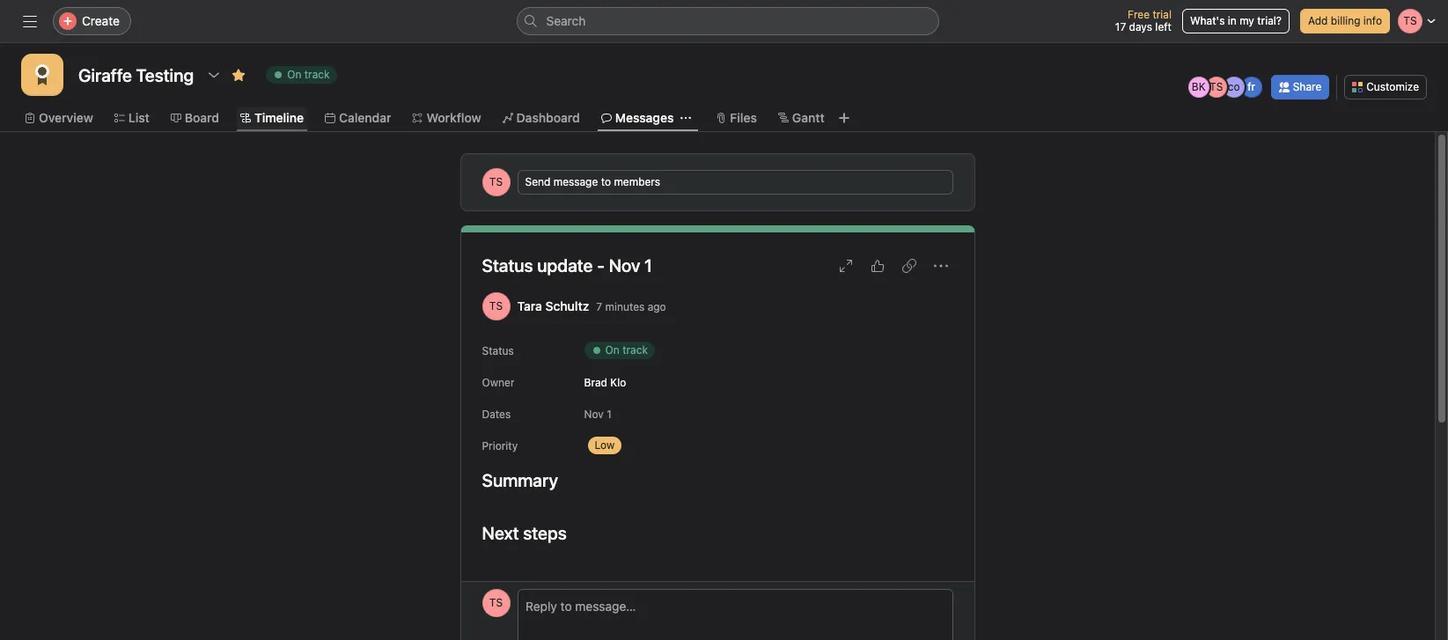Task type: locate. For each thing, give the bounding box(es) containing it.
on up klo
[[605, 343, 620, 357]]

messages
[[615, 110, 674, 125]]

on track up klo
[[605, 343, 648, 357]]

1 horizontal spatial on track
[[605, 343, 648, 357]]

1 vertical spatial status
[[482, 344, 514, 357]]

0 horizontal spatial 1
[[607, 407, 612, 420]]

track
[[304, 68, 330, 81], [623, 343, 648, 357]]

nov 1
[[584, 407, 612, 420]]

0 vertical spatial status
[[482, 255, 533, 276]]

1 horizontal spatial track
[[623, 343, 648, 357]]

calendar link
[[325, 108, 391, 128]]

1 vertical spatial 1
[[607, 407, 612, 420]]

on track up timeline
[[287, 68, 330, 81]]

update
[[537, 255, 593, 276]]

0 vertical spatial 1
[[645, 255, 653, 276]]

0 vertical spatial nov
[[609, 255, 640, 276]]

remove from starred image
[[232, 68, 246, 82]]

files link
[[716, 108, 757, 128]]

status update - nov 1 link
[[482, 255, 653, 276]]

add
[[1308, 14, 1328, 27]]

0 horizontal spatial on
[[287, 68, 301, 81]]

1 up ago
[[645, 255, 653, 276]]

add billing info
[[1308, 14, 1382, 27]]

dashboard link
[[502, 108, 580, 128]]

gantt link
[[778, 108, 825, 128]]

1 up low
[[607, 407, 612, 420]]

track inside 'dropdown button'
[[304, 68, 330, 81]]

1 vertical spatial track
[[623, 343, 648, 357]]

0 horizontal spatial track
[[304, 68, 330, 81]]

on up timeline
[[287, 68, 301, 81]]

track up klo
[[623, 343, 648, 357]]

1 horizontal spatial on
[[605, 343, 620, 357]]

0 horizontal spatial nov
[[584, 407, 604, 420]]

on track inside 'dropdown button'
[[287, 68, 330, 81]]

copy link image
[[902, 259, 916, 273]]

0 likes. click to like this task image
[[870, 259, 884, 273]]

status up the owner
[[482, 344, 514, 357]]

tara schultz 7 minutes ago
[[517, 298, 666, 313]]

1
[[645, 255, 653, 276], [607, 407, 612, 420]]

timeline
[[254, 110, 304, 125]]

my
[[1240, 14, 1255, 27]]

calendar
[[339, 110, 391, 125]]

ts down next steps
[[489, 596, 503, 609]]

search
[[546, 13, 586, 28]]

search list box
[[516, 7, 939, 35]]

bk
[[1192, 80, 1206, 93]]

low button
[[588, 437, 622, 454]]

17
[[1115, 20, 1126, 33]]

on inside 'dropdown button'
[[287, 68, 301, 81]]

send message to members button
[[517, 170, 953, 195]]

list
[[128, 110, 150, 125]]

message
[[554, 175, 598, 188]]

send message to members
[[525, 175, 660, 188]]

billing
[[1331, 14, 1361, 27]]

expand sidebar image
[[23, 14, 37, 28]]

timeline link
[[240, 108, 304, 128]]

0 horizontal spatial on track
[[287, 68, 330, 81]]

status
[[482, 255, 533, 276], [482, 344, 514, 357]]

nov right -
[[609, 255, 640, 276]]

1 status from the top
[[482, 255, 533, 276]]

add billing info button
[[1300, 9, 1390, 33]]

ts inside button
[[489, 596, 503, 609]]

show options image
[[207, 68, 221, 82]]

nov
[[609, 255, 640, 276], [584, 407, 604, 420]]

trial?
[[1258, 14, 1282, 27]]

schultz
[[546, 298, 589, 313]]

0 vertical spatial track
[[304, 68, 330, 81]]

nov down brad
[[584, 407, 604, 420]]

track up calendar link
[[304, 68, 330, 81]]

on track
[[287, 68, 330, 81], [605, 343, 648, 357]]

ribbon image
[[32, 64, 53, 85]]

status up tara on the left of the page
[[482, 255, 533, 276]]

status update - nov 1
[[482, 255, 653, 276]]

gantt
[[792, 110, 825, 125]]

2 status from the top
[[482, 344, 514, 357]]

ts left tara on the left of the page
[[489, 299, 503, 313]]

on
[[287, 68, 301, 81], [605, 343, 620, 357]]

more actions image
[[934, 259, 948, 273]]

None text field
[[74, 59, 198, 91]]

0 vertical spatial on
[[287, 68, 301, 81]]

share button
[[1271, 75, 1330, 99]]

1 vertical spatial nov
[[584, 407, 604, 420]]

1 horizontal spatial nov
[[609, 255, 640, 276]]

files
[[730, 110, 757, 125]]

overview link
[[25, 108, 93, 128]]

create
[[82, 13, 120, 28]]

messages link
[[601, 108, 674, 128]]

0 vertical spatial on track
[[287, 68, 330, 81]]

what's in my trial? button
[[1182, 9, 1290, 33]]

workflow link
[[412, 108, 481, 128]]

ts
[[1210, 80, 1223, 93], [489, 175, 503, 188], [489, 299, 503, 313], [489, 596, 503, 609]]

board link
[[171, 108, 219, 128]]

tara schultz link
[[517, 298, 589, 313]]



Task type: describe. For each thing, give the bounding box(es) containing it.
tara
[[517, 298, 542, 313]]

trial
[[1153, 8, 1172, 21]]

send
[[525, 175, 551, 188]]

7
[[596, 300, 602, 313]]

add tab image
[[837, 111, 851, 125]]

owner
[[482, 376, 515, 389]]

board
[[185, 110, 219, 125]]

priority
[[482, 439, 518, 453]]

fr
[[1248, 80, 1256, 93]]

on track button
[[258, 63, 345, 87]]

-
[[597, 255, 605, 276]]

co
[[1228, 80, 1240, 93]]

left
[[1155, 20, 1172, 33]]

members
[[614, 175, 660, 188]]

dashboard
[[516, 110, 580, 125]]

ts right bk
[[1210, 80, 1223, 93]]

summary
[[482, 470, 558, 490]]

full screen image
[[839, 259, 853, 273]]

tab actions image
[[681, 113, 692, 123]]

low
[[595, 438, 615, 452]]

what's
[[1190, 14, 1225, 27]]

overview
[[39, 110, 93, 125]]

in
[[1228, 14, 1237, 27]]

create button
[[53, 7, 131, 35]]

status for status update - nov 1
[[482, 255, 533, 276]]

share
[[1293, 80, 1322, 93]]

ts button
[[482, 589, 510, 617]]

ago
[[648, 300, 666, 313]]

free trial 17 days left
[[1115, 8, 1172, 33]]

brad
[[584, 376, 607, 389]]

minutes
[[605, 300, 645, 313]]

workflow
[[427, 110, 481, 125]]

1 vertical spatial on
[[605, 343, 620, 357]]

days
[[1129, 20, 1153, 33]]

to
[[601, 175, 611, 188]]

free
[[1128, 8, 1150, 21]]

search button
[[516, 7, 939, 35]]

1 horizontal spatial 1
[[645, 255, 653, 276]]

dates
[[482, 408, 511, 421]]

info
[[1364, 14, 1382, 27]]

1 vertical spatial on track
[[605, 343, 648, 357]]

status for status
[[482, 344, 514, 357]]

priority element
[[584, 433, 625, 458]]

customize button
[[1345, 75, 1427, 99]]

brad klo
[[584, 376, 626, 389]]

what's in my trial?
[[1190, 14, 1282, 27]]

customize
[[1367, 80, 1419, 93]]

list link
[[114, 108, 150, 128]]

next steps
[[482, 523, 567, 543]]

klo
[[610, 376, 626, 389]]

ts left send
[[489, 175, 503, 188]]



Task type: vqa. For each thing, say whether or not it's contained in the screenshot.
'time' within the It's time to update your goal(s)
no



